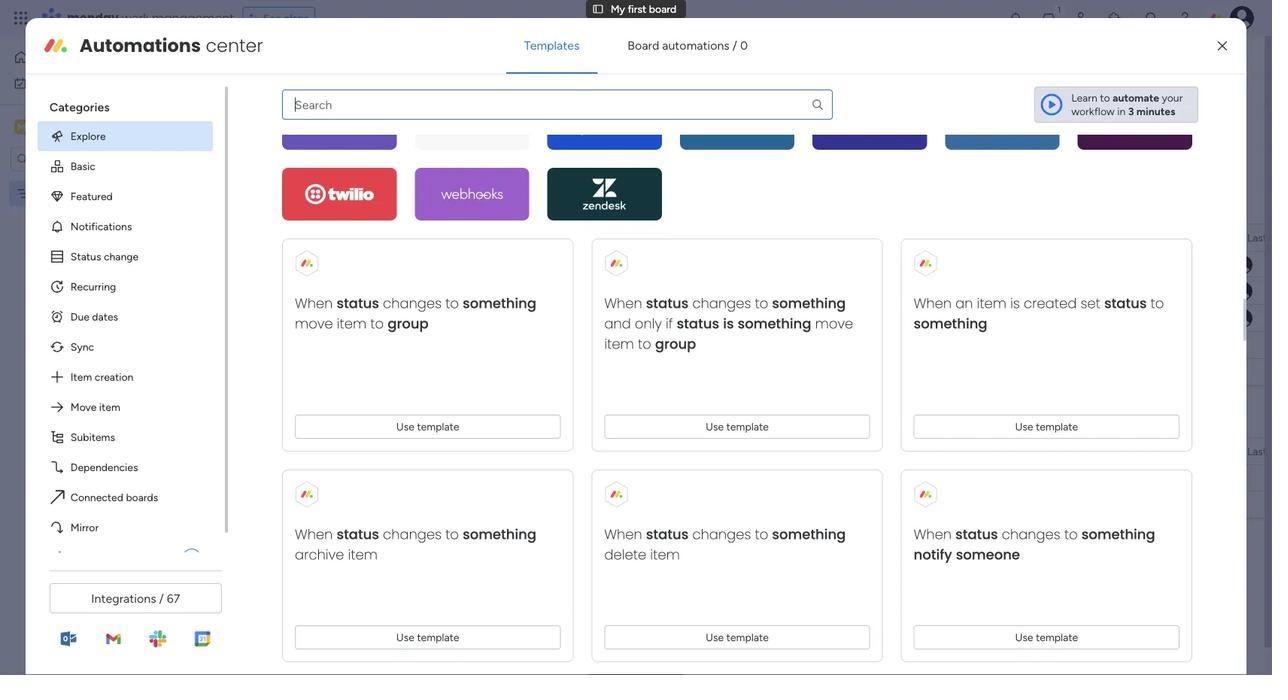 Task type: locate. For each thing, give the bounding box(es) containing it.
1 vertical spatial timeline field
[[1152, 443, 1199, 459]]

changes
[[383, 294, 442, 313], [693, 294, 751, 313], [383, 525, 442, 544], [693, 525, 751, 544], [1002, 525, 1061, 544]]

done
[[638, 285, 663, 298]]

automate
[[1146, 111, 1193, 124]]

column information image
[[786, 231, 798, 243], [681, 445, 693, 457], [786, 445, 798, 457]]

1 vertical spatial see
[[686, 83, 704, 96]]

1 due date field from the top
[[729, 229, 779, 246]]

something for when status changes   to something notify someone
[[1082, 525, 1156, 544]]

0 vertical spatial due date field
[[729, 229, 779, 246]]

use template button for archive item
[[295, 625, 561, 649]]

when inside when status changes   to something archive item
[[295, 525, 333, 544]]

select product image
[[14, 11, 29, 26]]

is right notes
[[1011, 294, 1020, 313]]

None field
[[1244, 229, 1273, 246], [1244, 443, 1273, 459], [1244, 229, 1273, 246], [1244, 443, 1273, 459]]

None search field
[[282, 89, 833, 120]]

main table button
[[228, 105, 313, 129]]

due for second due date field from the top
[[732, 445, 751, 458]]

0 horizontal spatial main
[[35, 120, 61, 134]]

connected boards
[[71, 491, 158, 504]]

2 priority field from the top
[[838, 443, 880, 459]]

changes inside when status changes   to something notify someone
[[1002, 525, 1061, 544]]

3 down 2
[[321, 312, 327, 325]]

due for 1st due date field
[[732, 231, 751, 244]]

month for next month
[[293, 412, 338, 432]]

1 horizontal spatial group
[[388, 314, 429, 333]]

your right where
[[617, 84, 638, 97]]

when down project 1
[[295, 294, 333, 313]]

0 vertical spatial and
[[501, 84, 518, 97]]

0 vertical spatial month
[[290, 199, 336, 218]]

and left keep
[[501, 84, 518, 97]]

subitems
[[71, 431, 115, 444]]

2 nov from the top
[[741, 312, 759, 324]]

when inside when status changes   to something move item to group
[[295, 294, 333, 313]]

search image
[[811, 98, 825, 111]]

project 3
[[284, 312, 327, 325]]

0 vertical spatial budget
[[1053, 231, 1087, 244]]

move down project 2
[[295, 314, 333, 333]]

2 timeline from the top
[[1155, 445, 1195, 458]]

0 horizontal spatial 3
[[321, 312, 327, 325]]

status change
[[71, 250, 139, 263]]

and
[[501, 84, 518, 97], [604, 314, 631, 333]]

0 horizontal spatial first
[[52, 187, 71, 200]]

notify
[[914, 545, 952, 564]]

1 owner from the top
[[547, 231, 579, 244]]

1 vertical spatial timeline
[[1155, 445, 1195, 458]]

1 vertical spatial group
[[655, 334, 696, 354]]

3 right in
[[1129, 105, 1135, 118]]

featured
[[71, 190, 113, 203]]

on
[[661, 259, 673, 271]]

status right 2
[[337, 294, 379, 313]]

/
[[733, 38, 738, 52], [159, 591, 164, 605]]

invite members image
[[1075, 11, 1090, 26]]

1 owner field from the top
[[544, 229, 583, 246]]

0 vertical spatial timeline
[[1155, 231, 1195, 244]]

/ inside integrations / 67 button
[[159, 591, 164, 605]]

0 horizontal spatial my first board
[[35, 187, 101, 200]]

status up archive
[[337, 525, 379, 544]]

1 of from the left
[[314, 84, 324, 97]]

1 horizontal spatial is
[[1011, 294, 1020, 313]]

use template button for and only if
[[604, 415, 870, 439]]

status inside the when an item is created   set status to something
[[1105, 294, 1147, 313]]

1 horizontal spatial set
[[1081, 294, 1101, 313]]

template for delete item
[[727, 631, 769, 644]]

status up if
[[646, 294, 689, 313]]

0 horizontal spatial board
[[74, 187, 101, 200]]

1 horizontal spatial /
[[733, 38, 738, 52]]

1 horizontal spatial main
[[251, 111, 274, 124]]

2 horizontal spatial board
[[649, 3, 677, 15]]

0 vertical spatial nov
[[741, 285, 759, 297]]

Due date field
[[729, 229, 779, 246], [729, 443, 779, 459]]

1 horizontal spatial of
[[573, 84, 583, 97]]

set
[[439, 84, 453, 97], [1081, 294, 1101, 313]]

1 timeline field from the top
[[1152, 229, 1199, 246]]

1 vertical spatial set
[[1081, 294, 1101, 313]]

when up only
[[604, 294, 642, 313]]

Timeline field
[[1152, 229, 1199, 246], [1152, 443, 1199, 459]]

status
[[337, 294, 379, 313], [646, 294, 689, 313], [1105, 294, 1147, 313], [677, 314, 719, 333], [337, 525, 379, 544], [646, 525, 689, 544], [956, 525, 998, 544]]

2 horizontal spatial my first board
[[611, 3, 677, 15]]

0 vertical spatial my
[[611, 3, 625, 15]]

basic
[[71, 160, 95, 173]]

something inside when status changes   to something notify someone
[[1082, 525, 1156, 544]]

dependencies option
[[37, 452, 213, 482]]

2 vertical spatial status
[[636, 445, 666, 458]]

0 vertical spatial due
[[732, 231, 751, 244]]

1 vertical spatial notes field
[[946, 443, 983, 459]]

0 vertical spatial status field
[[632, 229, 670, 246]]

automate
[[1113, 91, 1160, 104]]

something for when status changes   to something move item to group
[[463, 294, 536, 313]]

1 priority from the top
[[842, 231, 876, 244]]

/ inside board automations / 0 button
[[733, 38, 738, 52]]

something inside when status changes   to something archive item
[[463, 525, 536, 544]]

of
[[314, 84, 324, 97], [573, 84, 583, 97]]

0 vertical spatial status
[[636, 231, 666, 244]]

see plans button
[[243, 7, 315, 29]]

changes for notify
[[1002, 525, 1061, 544]]

1 vertical spatial status field
[[632, 443, 670, 459]]

notifications
[[71, 220, 132, 233]]

see left 'plans'
[[263, 12, 281, 24]]

0 horizontal spatial my
[[35, 187, 50, 200]]

main right the workspace icon
[[35, 120, 61, 134]]

timeline for 2nd 'timeline' field from the top of the page
[[1155, 445, 1195, 458]]

main left table
[[251, 111, 274, 124]]

item inside move item to
[[604, 334, 634, 354]]

2 vertical spatial board
[[74, 187, 101, 200]]

1 move from the left
[[295, 314, 333, 333]]

0 vertical spatial group
[[388, 314, 429, 333]]

manage
[[230, 84, 268, 97]]

my first board down basic
[[35, 187, 101, 200]]

manage any type of project. assign owners, set timelines and keep track of where your project stands.
[[230, 84, 711, 97]]

0 horizontal spatial see
[[263, 12, 281, 24]]

1 vertical spatial notes
[[950, 445, 979, 458]]

1 vertical spatial budget field
[[1049, 443, 1091, 459]]

something inside the when an item is created   set status to something
[[914, 314, 988, 333]]

use for when an item is created   set status to something
[[1015, 420, 1034, 433]]

0 vertical spatial notes field
[[946, 229, 983, 246]]

2 budget from the top
[[1053, 445, 1087, 458]]

Notes field
[[946, 229, 983, 246], [946, 443, 983, 459]]

changes inside when status changes   to something archive item
[[383, 525, 442, 544]]

first up 'board'
[[628, 3, 647, 15]]

is
[[1011, 294, 1020, 313], [723, 314, 734, 333]]

1 timeline from the top
[[1155, 231, 1195, 244]]

group
[[388, 314, 429, 333], [655, 334, 696, 354], [302, 551, 330, 564]]

item inside option
[[99, 401, 120, 413]]

when inside when status changes   to something and only if status is something
[[604, 294, 642, 313]]

when status changes   to something notify someone
[[914, 525, 1156, 564]]

0 vertical spatial priority field
[[838, 229, 880, 246]]

my first board list box
[[0, 178, 192, 409]]

0 vertical spatial budget field
[[1049, 229, 1091, 246]]

status inside when status changes   to something delete item
[[646, 525, 689, 544]]

status for first status field from the bottom
[[636, 445, 666, 458]]

workspace selection element
[[14, 118, 126, 137]]

nov left 18
[[741, 312, 759, 324]]

2 vertical spatial due
[[732, 445, 751, 458]]

meeting notes
[[933, 286, 996, 298]]

0 vertical spatial first
[[628, 3, 647, 15]]

0 vertical spatial /
[[733, 38, 738, 52]]

0 vertical spatial is
[[1011, 294, 1020, 313]]

when for when status changes   to something delete item
[[604, 525, 642, 544]]

use
[[396, 420, 414, 433], [706, 420, 724, 433], [1015, 420, 1034, 433], [396, 631, 414, 644], [706, 631, 724, 644], [1015, 631, 1034, 644]]

3 minutes
[[1129, 105, 1176, 118]]

1 horizontal spatial board
[[319, 48, 390, 81]]

status inside when status changes   to something archive item
[[337, 525, 379, 544]]

0 vertical spatial my first board
[[611, 3, 677, 15]]

to inside when status changes   to something delete item
[[755, 525, 769, 544]]

month
[[290, 199, 336, 218], [293, 412, 338, 432]]

2 vertical spatial my
[[35, 187, 50, 200]]

only
[[635, 314, 662, 333]]

when inside when status changes   to something delete item
[[604, 525, 642, 544]]

move right 18
[[815, 314, 854, 333]]

1 due date from the top
[[732, 231, 775, 244]]

2 vertical spatial group
[[302, 551, 330, 564]]

use template for move item to
[[396, 420, 459, 433]]

my
[[611, 3, 625, 15], [229, 48, 263, 81], [35, 187, 50, 200]]

notifications image
[[1008, 11, 1024, 26]]

1 vertical spatial month
[[293, 412, 338, 432]]

changes for delete
[[693, 525, 751, 544]]

0 horizontal spatial group
[[302, 551, 330, 564]]

status inside when status changes   to something move item to group
[[337, 294, 379, 313]]

timeline for second 'timeline' field from the bottom of the page
[[1155, 231, 1195, 244]]

1 vertical spatial owner field
[[544, 443, 583, 459]]

medium
[[840, 312, 878, 325]]

of right track
[[573, 84, 583, 97]]

main inside workspace selection element
[[35, 120, 61, 134]]

first down basic
[[52, 187, 71, 200]]

your up automate
[[1162, 91, 1183, 104]]

3
[[1129, 105, 1135, 118], [321, 312, 327, 325]]

mirror
[[71, 521, 99, 534]]

board up 'board'
[[649, 3, 677, 15]]

1 vertical spatial date
[[754, 445, 775, 458]]

something inside when status changes   to something delete item
[[772, 525, 846, 544]]

dates
[[92, 310, 118, 323]]

next
[[259, 412, 289, 432]]

dependencies
[[71, 461, 138, 474]]

project
[[259, 151, 293, 164], [375, 231, 409, 243], [284, 258, 318, 271], [284, 285, 318, 298], [284, 312, 318, 325], [375, 444, 409, 457]]

item inside when status changes   to something move item to group
[[337, 314, 367, 333]]

notifications option
[[37, 211, 213, 241]]

1 horizontal spatial your
[[1162, 91, 1183, 104]]

column information image
[[681, 231, 693, 243]]

something inside when status changes   to something move item to group
[[463, 294, 536, 313]]

meeting
[[933, 286, 969, 298]]

changes inside when status changes   to something move item to group
[[383, 294, 442, 313]]

1 horizontal spatial see
[[686, 83, 704, 96]]

add new group button
[[230, 546, 336, 570]]

1 vertical spatial priority field
[[838, 443, 880, 459]]

to inside the when an item is created   set status to something
[[1151, 294, 1164, 313]]

is inside when status changes   to something and only if status is something
[[723, 314, 734, 333]]

changes for and
[[693, 294, 751, 313]]

board
[[649, 3, 677, 15], [319, 48, 390, 81], [74, 187, 101, 200]]

move item to
[[604, 314, 854, 354]]

search everything image
[[1145, 11, 1160, 26]]

set right the created
[[1081, 294, 1101, 313]]

0 vertical spatial notes
[[950, 231, 979, 244]]

any
[[270, 84, 287, 97]]

0 vertical spatial date
[[754, 231, 775, 244]]

see for see more
[[686, 83, 704, 96]]

1 horizontal spatial my
[[229, 48, 263, 81]]

/ left "67" at the left
[[159, 591, 164, 605]]

nov left '17'
[[741, 285, 759, 297]]

due date
[[732, 231, 775, 244], [732, 445, 775, 458]]

my first board
[[611, 3, 677, 15], [229, 48, 390, 81], [35, 187, 101, 200]]

1 vertical spatial budget
[[1053, 445, 1087, 458]]

main
[[251, 111, 274, 124], [35, 120, 61, 134]]

use for and only if
[[706, 420, 724, 433]]

status up the delete
[[646, 525, 689, 544]]

Owner field
[[544, 229, 583, 246], [544, 443, 583, 459]]

project 1
[[284, 258, 325, 271]]

Status field
[[632, 229, 670, 246], [632, 443, 670, 459]]

2 status field from the top
[[632, 443, 670, 459]]

when for when an item is created   set status to something
[[914, 294, 952, 313]]

month right the this
[[290, 199, 336, 218]]

see more
[[686, 83, 731, 96]]

when up the delete
[[604, 525, 642, 544]]

0 horizontal spatial /
[[159, 591, 164, 605]]

main inside button
[[251, 111, 274, 124]]

first up type
[[269, 48, 313, 81]]

budget
[[1053, 231, 1087, 244], [1053, 445, 1087, 458]]

0 vertical spatial owner field
[[544, 229, 583, 246]]

1 vertical spatial and
[[604, 314, 631, 333]]

of right type
[[314, 84, 324, 97]]

when inside when status changes   to something notify someone
[[914, 525, 952, 544]]

categories heading
[[37, 86, 213, 121]]

keep
[[521, 84, 544, 97]]

when up notify at the bottom of page
[[914, 525, 952, 544]]

see
[[263, 12, 281, 24], [686, 83, 704, 96]]

0 vertical spatial timeline field
[[1152, 229, 1199, 246]]

0 vertical spatial set
[[439, 84, 453, 97]]

automations  center image
[[44, 34, 68, 58]]

see left more
[[686, 83, 704, 96]]

2 priority from the top
[[842, 445, 876, 458]]

add new group
[[257, 551, 330, 564]]

your inside your workflow in
[[1162, 91, 1183, 104]]

date for second due date field from the top
[[754, 445, 775, 458]]

1 vertical spatial first
[[269, 48, 313, 81]]

when inside the when an item is created   set status to something
[[914, 294, 952, 313]]

2 date from the top
[[754, 445, 775, 458]]

changes inside when status changes   to something delete item
[[693, 525, 751, 544]]

1 horizontal spatial move
[[815, 314, 854, 333]]

month for this month
[[290, 199, 336, 218]]

2 vertical spatial my first board
[[35, 187, 101, 200]]

status for when status changes   to something delete item
[[646, 525, 689, 544]]

status
[[636, 231, 666, 244], [71, 250, 101, 263], [636, 445, 666, 458]]

see inside button
[[263, 12, 281, 24]]

0 horizontal spatial move
[[295, 314, 333, 333]]

status for when status changes   to something archive item
[[337, 525, 379, 544]]

1 vertical spatial due
[[71, 310, 89, 323]]

use template for archive item
[[396, 631, 459, 644]]

status inside when status changes   to something notify someone
[[956, 525, 998, 544]]

if
[[666, 314, 673, 333]]

subitems option
[[37, 422, 213, 452]]

1 vertical spatial priority
[[842, 445, 876, 458]]

1 vertical spatial due date
[[732, 445, 775, 458]]

2 due date from the top
[[732, 445, 775, 458]]

1 vertical spatial is
[[723, 314, 734, 333]]

status up someone
[[956, 525, 998, 544]]

my first board up 'board'
[[611, 3, 677, 15]]

changes inside when status changes   to something and only if status is something
[[693, 294, 751, 313]]

my first board up type
[[229, 48, 390, 81]]

recurring
[[71, 280, 116, 293]]

featured option
[[37, 181, 213, 211]]

0 horizontal spatial your
[[617, 84, 638, 97]]

option
[[0, 180, 192, 183]]

1 vertical spatial board
[[319, 48, 390, 81]]

0 horizontal spatial set
[[439, 84, 453, 97]]

0 horizontal spatial is
[[723, 314, 734, 333]]

something for when status changes   to something archive item
[[463, 525, 536, 544]]

1 horizontal spatial and
[[604, 314, 631, 333]]

template for when an item is created   set status to something
[[1036, 420, 1078, 433]]

Budget field
[[1049, 229, 1091, 246], [1049, 443, 1091, 459]]

when up archive
[[295, 525, 333, 544]]

first
[[628, 3, 647, 15], [269, 48, 313, 81], [52, 187, 71, 200]]

2 owner field from the top
[[544, 443, 583, 459]]

2 vertical spatial first
[[52, 187, 71, 200]]

0 horizontal spatial of
[[314, 84, 324, 97]]

use template button
[[295, 415, 561, 439], [604, 415, 870, 439], [914, 415, 1180, 439], [295, 625, 561, 649], [604, 625, 870, 649], [914, 625, 1180, 649]]

priority
[[842, 231, 876, 244], [842, 445, 876, 458]]

1 vertical spatial due date field
[[729, 443, 779, 459]]

1 priority field from the top
[[838, 229, 880, 246]]

1 vertical spatial owner
[[547, 445, 579, 458]]

move item
[[71, 401, 120, 413]]

1 vertical spatial my first board
[[229, 48, 390, 81]]

month right next
[[293, 412, 338, 432]]

0 vertical spatial owner
[[547, 231, 579, 244]]

2 of from the left
[[573, 84, 583, 97]]

date
[[754, 231, 775, 244], [754, 445, 775, 458]]

0 horizontal spatial and
[[501, 84, 518, 97]]

board up project.
[[319, 48, 390, 81]]

and left only
[[604, 314, 631, 333]]

action
[[937, 260, 968, 272]]

0 vertical spatial see
[[263, 12, 281, 24]]

to inside when status changes   to something and only if status is something
[[755, 294, 769, 313]]

0 vertical spatial priority
[[842, 231, 876, 244]]

new
[[279, 551, 299, 564]]

next month
[[259, 412, 338, 432]]

when
[[295, 294, 333, 313], [604, 294, 642, 313], [914, 294, 952, 313], [295, 525, 333, 544], [604, 525, 642, 544], [914, 525, 952, 544]]

Search in workspace field
[[32, 151, 126, 168]]

sort
[[573, 151, 593, 164]]

1 vertical spatial status
[[71, 250, 101, 263]]

move
[[71, 401, 97, 413]]

1 nov from the top
[[741, 285, 759, 297]]

board down basic
[[74, 187, 101, 200]]

connected boards option
[[37, 482, 213, 512]]

status right the $1,000
[[1105, 294, 1147, 313]]

1 vertical spatial /
[[159, 591, 164, 605]]

1 vertical spatial 3
[[321, 312, 327, 325]]

move inside move item to
[[815, 314, 854, 333]]

is left nov 18
[[723, 314, 734, 333]]

0 vertical spatial due date
[[732, 231, 775, 244]]

filter
[[497, 151, 521, 164]]

is inside the when an item is created   set status to something
[[1011, 294, 1020, 313]]

1 budget from the top
[[1053, 231, 1087, 244]]

date for 1st due date field
[[754, 231, 775, 244]]

item inside when status changes   to something archive item
[[348, 545, 378, 564]]

2 notes from the top
[[950, 445, 979, 458]]

when status changes   to something move item to group
[[295, 294, 536, 333]]

due inside option
[[71, 310, 89, 323]]

nov for project 2
[[741, 285, 759, 297]]

This month field
[[255, 199, 340, 218]]

sort button
[[549, 145, 602, 169]]

changes for archive
[[383, 525, 442, 544]]

/ left '0' at the top of the page
[[733, 38, 738, 52]]

1 date from the top
[[754, 231, 775, 244]]

2 due date field from the top
[[729, 443, 779, 459]]

1 horizontal spatial 3
[[1129, 105, 1135, 118]]

1 vertical spatial nov
[[741, 312, 759, 324]]

something for when status changes   to something and only if status is something
[[772, 294, 846, 313]]

set right the owners,
[[439, 84, 453, 97]]

0 vertical spatial board
[[649, 3, 677, 15]]

home button
[[9, 45, 162, 69]]

2 horizontal spatial group
[[655, 334, 696, 354]]

item inside the when an item is created   set status to something
[[977, 294, 1007, 313]]

priority for 1st priority field from the bottom
[[842, 445, 876, 458]]

Priority field
[[838, 229, 880, 246], [838, 443, 880, 459]]

main for main table
[[251, 111, 274, 124]]

2 move from the left
[[815, 314, 854, 333]]

when left an
[[914, 294, 952, 313]]



Task type: vqa. For each thing, say whether or not it's contained in the screenshot.
the "Enable" for Enable Desktop Notifications On This Computer
no



Task type: describe. For each thing, give the bounding box(es) containing it.
mirror option
[[37, 512, 213, 542]]

nov 17
[[741, 285, 771, 297]]

working
[[619, 259, 658, 271]]

use for delete item
[[706, 631, 724, 644]]

home
[[35, 51, 63, 64]]

$500
[[1058, 313, 1082, 325]]

my inside 'list box'
[[35, 187, 50, 200]]

when for when status changes   to something and only if status is something
[[604, 294, 642, 313]]

connected
[[71, 491, 123, 504]]

type
[[290, 84, 311, 97]]

add
[[257, 551, 277, 564]]

1 horizontal spatial first
[[269, 48, 313, 81]]

use for move item to
[[396, 420, 414, 433]]

templates
[[524, 38, 580, 52]]

1 horizontal spatial my first board
[[229, 48, 390, 81]]

when an item is created   set status to something
[[914, 294, 1164, 333]]

see more link
[[685, 82, 733, 97]]

explore
[[71, 130, 106, 142]]

creation
[[95, 371, 134, 383]]

m
[[17, 120, 26, 133]]

table
[[277, 111, 301, 124]]

stuck
[[637, 312, 664, 325]]

my first board inside my first board 'list box'
[[35, 187, 101, 200]]

board automations / 0 button
[[610, 27, 766, 63]]

project
[[641, 84, 675, 97]]

v2 search image
[[339, 149, 350, 166]]

Search field
[[350, 147, 395, 168]]

project.
[[326, 84, 363, 97]]

column information image for second due date field from the top
[[786, 445, 798, 457]]

when for when status changes   to something notify someone
[[914, 525, 952, 544]]

templates button
[[506, 27, 598, 63]]

item creation option
[[37, 362, 213, 392]]

delete
[[604, 545, 647, 564]]

track
[[546, 84, 570, 97]]

automations
[[80, 33, 201, 58]]

change
[[104, 250, 139, 263]]

where
[[585, 84, 614, 97]]

integrations / 67
[[91, 591, 180, 605]]

move inside when status changes   to something move item to group
[[295, 314, 333, 333]]

status inside 'option'
[[71, 250, 101, 263]]

my work image
[[14, 76, 27, 90]]

group inside when status changes   to something move item to group
[[388, 314, 429, 333]]

angle down image
[[306, 152, 313, 163]]

person button
[[403, 145, 468, 169]]

due date for second due date field from the top
[[732, 445, 775, 458]]

and inside when status changes   to something and only if status is something
[[604, 314, 631, 333]]

assign
[[365, 84, 397, 97]]

other
[[952, 313, 977, 325]]

dapulse checkmark sign image
[[1139, 283, 1147, 301]]

to inside when status changes   to something archive item
[[446, 525, 459, 544]]

an
[[956, 294, 973, 313]]

when status changes   to something delete item
[[604, 525, 846, 564]]

categories list box
[[37, 86, 228, 573]]

use for archive item
[[396, 631, 414, 644]]

use template button for delete item
[[604, 625, 870, 649]]

created
[[1024, 294, 1077, 313]]

67
[[167, 591, 180, 605]]

timelines
[[456, 84, 498, 97]]

explore option
[[37, 121, 213, 151]]

nov for project 3
[[741, 312, 759, 324]]

use template button for when an item is created   set status to something
[[914, 415, 1180, 439]]

status for when status changes   to something notify someone
[[956, 525, 998, 544]]

new project button
[[228, 145, 299, 169]]

main workspace
[[35, 120, 123, 134]]

template for move item to
[[417, 420, 459, 433]]

main table
[[251, 111, 301, 124]]

learn to automate
[[1072, 91, 1160, 104]]

see plans
[[263, 12, 309, 24]]

help image
[[1178, 11, 1193, 26]]

2 horizontal spatial first
[[628, 3, 647, 15]]

My first board field
[[225, 48, 394, 81]]

it
[[675, 259, 682, 271]]

17
[[762, 285, 771, 297]]

0
[[740, 38, 748, 52]]

person
[[427, 151, 459, 164]]

to inside move item to
[[638, 334, 651, 354]]

2 horizontal spatial my
[[611, 3, 625, 15]]

integrate
[[989, 111, 1032, 124]]

integrations
[[91, 591, 156, 605]]

more
[[707, 83, 731, 96]]

archive
[[295, 545, 344, 564]]

status change option
[[37, 241, 213, 272]]

status right if
[[677, 314, 719, 333]]

new
[[234, 151, 256, 164]]

workspace image
[[14, 119, 29, 135]]

1 notes from the top
[[950, 231, 979, 244]]

when for when status changes   to something archive item
[[295, 525, 333, 544]]

hide
[[630, 151, 653, 164]]

due dates option
[[37, 302, 213, 332]]

2 owner from the top
[[547, 445, 579, 458]]

item
[[71, 371, 92, 383]]

when status changes   to something archive item
[[295, 525, 536, 564]]

use template for when an item is created   set status to something
[[1015, 420, 1078, 433]]

use template for and only if
[[706, 420, 769, 433]]

management
[[152, 9, 234, 26]]

see for see plans
[[263, 12, 281, 24]]

column information image for 1st due date field
[[786, 231, 798, 243]]

someone
[[956, 545, 1020, 564]]

main for main workspace
[[35, 120, 61, 134]]

workflow
[[1072, 105, 1115, 118]]

$1,000
[[1055, 286, 1085, 298]]

inbox image
[[1042, 11, 1057, 26]]

when for when status changes   to something move item to group
[[295, 294, 333, 313]]

work
[[122, 9, 149, 26]]

kanban
[[324, 111, 359, 124]]

item creation
[[71, 371, 134, 383]]

monday
[[67, 9, 119, 26]]

status for 2nd status field from the bottom of the page
[[636, 231, 666, 244]]

minutes
[[1137, 105, 1176, 118]]

notes
[[971, 286, 996, 298]]

recurring option
[[37, 272, 213, 302]]

something for when status changes   to something delete item
[[772, 525, 846, 544]]

0 vertical spatial 3
[[1129, 105, 1135, 118]]

use template button for move item to
[[295, 415, 561, 439]]

board
[[628, 38, 660, 52]]

working on it
[[619, 259, 682, 271]]

use template for delete item
[[706, 631, 769, 644]]

2 notes field from the top
[[946, 443, 983, 459]]

status for when status changes   to something and only if status is something
[[646, 294, 689, 313]]

due date for 1st due date field
[[732, 231, 775, 244]]

sync option
[[37, 332, 213, 362]]

template for and only if
[[727, 420, 769, 433]]

status for when status changes   to something move item to group
[[337, 294, 379, 313]]

arrow down image
[[526, 148, 544, 166]]

this
[[259, 199, 286, 218]]

1 notes field from the top
[[946, 229, 983, 246]]

2 budget field from the top
[[1049, 443, 1091, 459]]

workspace
[[64, 120, 123, 134]]

boards
[[126, 491, 158, 504]]

project inside new project "button"
[[259, 151, 293, 164]]

1 status field from the top
[[632, 229, 670, 246]]

filter button
[[473, 145, 544, 169]]

item inside when status changes   to something delete item
[[650, 545, 680, 564]]

nov 18
[[741, 312, 771, 324]]

1 budget field from the top
[[1049, 229, 1091, 246]]

monday work management
[[67, 9, 234, 26]]

automations
[[662, 38, 730, 52]]

changes for move
[[383, 294, 442, 313]]

group inside button
[[302, 551, 330, 564]]

priority for 1st priority field from the top of the page
[[842, 231, 876, 244]]

project 2
[[284, 285, 327, 298]]

board inside 'list box'
[[74, 187, 101, 200]]

sync
[[71, 340, 94, 353]]

set inside the when an item is created   set status to something
[[1081, 294, 1101, 313]]

1 vertical spatial my
[[229, 48, 263, 81]]

add view image
[[379, 112, 385, 123]]

john smith image
[[1230, 6, 1255, 30]]

to inside when status changes   to something notify someone
[[1065, 525, 1078, 544]]

18
[[761, 312, 771, 324]]

template for archive item
[[417, 631, 459, 644]]

1
[[321, 258, 325, 271]]

autopilot image
[[1127, 107, 1140, 126]]

first inside 'list box'
[[52, 187, 71, 200]]

new project
[[234, 151, 293, 164]]

1 image
[[1053, 1, 1066, 18]]

apps image
[[1108, 11, 1123, 26]]

move item option
[[37, 392, 213, 422]]

2 timeline field from the top
[[1152, 443, 1199, 459]]

Next month field
[[255, 412, 342, 432]]

basic option
[[37, 151, 213, 181]]

Search for a column type search field
[[282, 89, 833, 120]]

center
[[206, 33, 263, 58]]



